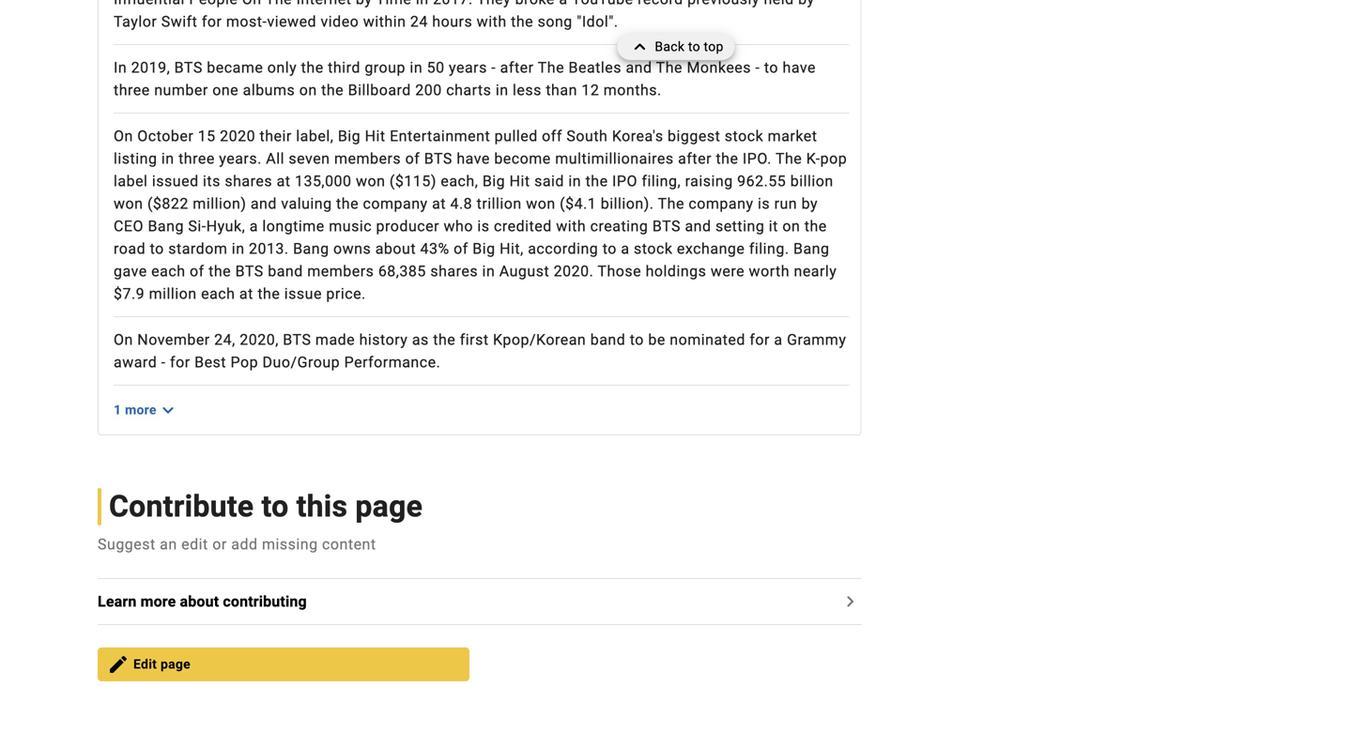 Task type: locate. For each thing, give the bounding box(es) containing it.
2 horizontal spatial a
[[774, 331, 783, 349]]

1 vertical spatial each
[[201, 285, 235, 303]]

suggest an edit or add missing content
[[98, 536, 376, 554]]

bts down 2013.
[[235, 263, 264, 281]]

bang up nearly
[[794, 240, 830, 258]]

1 on from the top
[[114, 128, 133, 145]]

the up than
[[538, 59, 565, 77]]

68,385
[[378, 263, 426, 281]]

0 vertical spatial after
[[500, 59, 534, 77]]

0 vertical spatial about
[[375, 240, 416, 258]]

stock up holdings
[[634, 240, 673, 258]]

go to learn more about contributing image
[[839, 591, 862, 614]]

market
[[768, 128, 818, 145]]

on right it
[[783, 218, 801, 236]]

1 horizontal spatial for
[[750, 331, 770, 349]]

owns
[[333, 240, 371, 258]]

0 vertical spatial on
[[299, 81, 317, 99]]

big right label, at the left of the page
[[338, 128, 361, 145]]

0 vertical spatial is
[[758, 195, 770, 213]]

more for learn
[[141, 593, 176, 611]]

($115)
[[390, 173, 437, 190]]

1 vertical spatial shares
[[431, 263, 478, 281]]

a left grammy
[[774, 331, 783, 349]]

company up producer
[[363, 195, 428, 213]]

band left be
[[591, 331, 626, 349]]

more inside learn more about contributing button
[[141, 593, 176, 611]]

won left '($115)'
[[356, 173, 386, 190]]

nominated
[[670, 331, 746, 349]]

- right years
[[492, 59, 496, 77]]

1 horizontal spatial each
[[201, 285, 235, 303]]

to left top
[[688, 39, 701, 54]]

0 vertical spatial more
[[125, 403, 157, 418]]

page
[[355, 490, 423, 525], [161, 657, 191, 673]]

0 vertical spatial have
[[783, 59, 816, 77]]

0 vertical spatial big
[[338, 128, 361, 145]]

1 vertical spatial hit
[[510, 173, 530, 190]]

2020
[[220, 128, 256, 145]]

0 horizontal spatial a
[[250, 218, 258, 236]]

1 horizontal spatial -
[[492, 59, 496, 77]]

1 horizontal spatial on
[[783, 218, 801, 236]]

members up price.
[[307, 263, 374, 281]]

all
[[266, 150, 285, 168]]

this
[[296, 490, 348, 525]]

0 horizontal spatial three
[[114, 81, 150, 99]]

2 horizontal spatial and
[[685, 218, 712, 236]]

bts
[[174, 59, 203, 77], [424, 150, 453, 168], [653, 218, 681, 236], [235, 263, 264, 281], [283, 331, 311, 349]]

about
[[375, 240, 416, 258], [180, 593, 219, 611]]

ipo.
[[743, 150, 772, 168]]

ipo
[[613, 173, 638, 190]]

to right monkees
[[765, 59, 779, 77]]

award
[[114, 354, 157, 372]]

edit image
[[107, 654, 130, 677]]

won down the said
[[526, 195, 556, 213]]

band down 2013.
[[268, 263, 303, 281]]

$7.9
[[114, 285, 145, 303]]

0 horizontal spatial -
[[161, 354, 166, 372]]

each up million
[[151, 263, 186, 281]]

0 horizontal spatial shares
[[225, 173, 273, 190]]

entertainment
[[390, 128, 491, 145]]

2 on from the top
[[114, 331, 133, 349]]

bang
[[148, 218, 184, 236], [293, 240, 329, 258], [794, 240, 830, 258]]

1 vertical spatial is
[[478, 218, 490, 236]]

and up exchange
[[685, 218, 712, 236]]

and up longtime
[[251, 195, 277, 213]]

to
[[688, 39, 701, 54], [765, 59, 779, 77], [150, 240, 164, 258], [603, 240, 617, 258], [630, 331, 644, 349], [262, 490, 289, 525]]

1 horizontal spatial bang
[[293, 240, 329, 258]]

three down 15
[[179, 150, 215, 168]]

page inside button
[[161, 657, 191, 673]]

the right as
[[433, 331, 456, 349]]

the up the raising
[[716, 150, 739, 168]]

years
[[449, 59, 487, 77]]

off
[[542, 128, 563, 145]]

0 horizontal spatial on
[[299, 81, 317, 99]]

0 vertical spatial page
[[355, 490, 423, 525]]

0 horizontal spatial company
[[363, 195, 428, 213]]

0 horizontal spatial hit
[[365, 128, 386, 145]]

or
[[213, 536, 227, 554]]

pop
[[821, 150, 848, 168]]

than
[[546, 81, 578, 99]]

shares down the '43%'
[[431, 263, 478, 281]]

ceo
[[114, 218, 144, 236]]

1 vertical spatial on
[[114, 331, 133, 349]]

0 horizontal spatial each
[[151, 263, 186, 281]]

2 vertical spatial big
[[473, 240, 496, 258]]

on right albums
[[299, 81, 317, 99]]

is right who
[[478, 218, 490, 236]]

1 horizontal spatial after
[[678, 150, 712, 168]]

each right million
[[201, 285, 235, 303]]

1 horizontal spatial stock
[[725, 128, 764, 145]]

the
[[538, 59, 565, 77], [656, 59, 683, 77], [776, 150, 802, 168], [658, 195, 685, 213]]

bts up duo/group
[[283, 331, 311, 349]]

of up '($115)'
[[405, 150, 420, 168]]

0 vertical spatial hit
[[365, 128, 386, 145]]

and up months.
[[626, 59, 652, 77]]

big left hit,
[[473, 240, 496, 258]]

group
[[365, 59, 406, 77]]

million
[[149, 285, 197, 303]]

0 vertical spatial and
[[626, 59, 652, 77]]

1 company from the left
[[363, 195, 428, 213]]

contributing
[[223, 593, 307, 611]]

- right monkees
[[756, 59, 760, 77]]

-
[[492, 59, 496, 77], [756, 59, 760, 77], [161, 354, 166, 372]]

1 vertical spatial three
[[179, 150, 215, 168]]

of down who
[[454, 240, 469, 258]]

on inside on november 24, 2020, bts made history as the first kpop/korean band to be nominated for a grammy award - for best pop duo/group performance.
[[114, 331, 133, 349]]

trillion
[[477, 195, 522, 213]]

bts down billion).
[[653, 218, 681, 236]]

after up the 'less'
[[500, 59, 534, 77]]

a up 2013.
[[250, 218, 258, 236]]

1 vertical spatial have
[[457, 150, 490, 168]]

have up each,
[[457, 150, 490, 168]]

0 horizontal spatial and
[[251, 195, 277, 213]]

shares down years.
[[225, 173, 273, 190]]

0 vertical spatial members
[[334, 150, 401, 168]]

0 horizontal spatial is
[[478, 218, 490, 236]]

is left 'run'
[[758, 195, 770, 213]]

music
[[329, 218, 372, 236]]

at left 4.8 at the left
[[432, 195, 446, 213]]

on inside on october 15 2020 their label, big hit entertainment pulled off south korea's biggest stock market listing in three years. all seven members of bts have become multimillionaires after the ipo. the k-pop label issued its shares at 135,000 won ($115) each, big hit said in the ipo filing, raising 962.55 billion won ($822 million) and valuing the company at 4.8 trillion won ($4.1 billion). the company is run by ceo bang si-hyuk, a longtime music producer who is credited with creating bts and setting it on the road to stardom in 2013. bang owns about 43% of big hit, according to a stock exchange filing. bang gave each of the bts band members 68,385 shares in august 2020. those holdings were worth nearly $7.9 million each at the issue price.
[[114, 128, 133, 145]]

the down filing,
[[658, 195, 685, 213]]

- inside on november 24, 2020, bts made history as the first kpop/korean band to be nominated for a grammy award - for best pop duo/group performance.
[[161, 354, 166, 372]]

expand less image
[[629, 34, 655, 60]]

on up listing
[[114, 128, 133, 145]]

bts up "number"
[[174, 59, 203, 77]]

0 horizontal spatial page
[[161, 657, 191, 673]]

shares
[[225, 173, 273, 190], [431, 263, 478, 281]]

three down in
[[114, 81, 150, 99]]

one
[[213, 81, 239, 99]]

the left issue
[[258, 285, 280, 303]]

1 horizontal spatial three
[[179, 150, 215, 168]]

at up 2020,
[[239, 285, 253, 303]]

company
[[363, 195, 428, 213], [689, 195, 754, 213]]

at down all
[[277, 173, 291, 190]]

0 horizontal spatial band
[[268, 263, 303, 281]]

stock up ipo.
[[725, 128, 764, 145]]

1 horizontal spatial about
[[375, 240, 416, 258]]

longtime
[[262, 218, 325, 236]]

2 vertical spatial at
[[239, 285, 253, 303]]

hit,
[[500, 240, 524, 258]]

a
[[250, 218, 258, 236], [621, 240, 630, 258], [774, 331, 783, 349]]

0 horizontal spatial for
[[170, 354, 190, 372]]

about up 68,385
[[375, 240, 416, 258]]

members
[[334, 150, 401, 168], [307, 263, 374, 281]]

big up the "trillion"
[[483, 173, 506, 190]]

the down third
[[321, 81, 344, 99]]

in up ($4.1
[[569, 173, 582, 190]]

2 vertical spatial and
[[685, 218, 712, 236]]

2 horizontal spatial at
[[432, 195, 446, 213]]

after down the biggest
[[678, 150, 712, 168]]

1 vertical spatial page
[[161, 657, 191, 673]]

0 vertical spatial shares
[[225, 173, 273, 190]]

setting
[[716, 218, 765, 236]]

with
[[556, 218, 586, 236]]

0 horizontal spatial have
[[457, 150, 490, 168]]

1 horizontal spatial and
[[626, 59, 652, 77]]

become
[[494, 150, 551, 168]]

to left be
[[630, 331, 644, 349]]

0 vertical spatial at
[[277, 173, 291, 190]]

for right nominated
[[750, 331, 770, 349]]

on
[[299, 81, 317, 99], [783, 218, 801, 236]]

1 horizontal spatial page
[[355, 490, 423, 525]]

learn more about contributing
[[98, 593, 307, 611]]

stock
[[725, 128, 764, 145], [634, 240, 673, 258]]

in left august
[[482, 263, 495, 281]]

more
[[125, 403, 157, 418], [141, 593, 176, 611]]

won up ceo
[[114, 195, 143, 213]]

1 vertical spatial after
[[678, 150, 712, 168]]

big
[[338, 128, 361, 145], [483, 173, 506, 190], [473, 240, 496, 258]]

0 horizontal spatial of
[[190, 263, 204, 281]]

2013.
[[249, 240, 289, 258]]

more inside 1 more button
[[125, 403, 157, 418]]

the down back
[[656, 59, 683, 77]]

about inside on october 15 2020 their label, big hit entertainment pulled off south korea's biggest stock market listing in three years. all seven members of bts have become multimillionaires after the ipo. the k-pop label issued its shares at 135,000 won ($115) each, big hit said in the ipo filing, raising 962.55 billion won ($822 million) and valuing the company at 4.8 trillion won ($4.1 billion). the company is run by ceo bang si-hyuk, a longtime music producer who is credited with creating bts and setting it on the road to stardom in 2013. bang owns about 43% of big hit, according to a stock exchange filing. bang gave each of the bts band members 68,385 shares in august 2020. those holdings were worth nearly $7.9 million each at the issue price.
[[375, 240, 416, 258]]

1 horizontal spatial is
[[758, 195, 770, 213]]

1 vertical spatial band
[[591, 331, 626, 349]]

number
[[154, 81, 208, 99]]

won
[[356, 173, 386, 190], [114, 195, 143, 213], [526, 195, 556, 213]]

october
[[137, 128, 194, 145]]

the down market
[[776, 150, 802, 168]]

1 vertical spatial and
[[251, 195, 277, 213]]

0 vertical spatial three
[[114, 81, 150, 99]]

0 vertical spatial of
[[405, 150, 420, 168]]

1 vertical spatial more
[[141, 593, 176, 611]]

1 vertical spatial members
[[307, 263, 374, 281]]

2 horizontal spatial of
[[454, 240, 469, 258]]

- down november
[[161, 354, 166, 372]]

about down edit
[[180, 593, 219, 611]]

company down the raising
[[689, 195, 754, 213]]

three inside in 2019, bts became only the third group in 50 years - after the beatles and the monkees - to have three number one albums on the billboard 200 charts in less than 12 months.
[[114, 81, 150, 99]]

a up those
[[621, 240, 630, 258]]

three inside on october 15 2020 their label, big hit entertainment pulled off south korea's biggest stock market listing in three years. all seven members of bts have become multimillionaires after the ipo. the k-pop label issued its shares at 135,000 won ($115) each, big hit said in the ipo filing, raising 962.55 billion won ($822 million) and valuing the company at 4.8 trillion won ($4.1 billion). the company is run by ceo bang si-hyuk, a longtime music producer who is credited with creating bts and setting it on the road to stardom in 2013. bang owns about 43% of big hit, according to a stock exchange filing. bang gave each of the bts band members 68,385 shares in august 2020. those holdings were worth nearly $7.9 million each at the issue price.
[[179, 150, 215, 168]]

more right 1
[[125, 403, 157, 418]]

0 vertical spatial a
[[250, 218, 258, 236]]

1 vertical spatial on
[[783, 218, 801, 236]]

third
[[328, 59, 361, 77]]

and inside in 2019, bts became only the third group in 50 years - after the beatles and the monkees - to have three number one albums on the billboard 200 charts in less than 12 months.
[[626, 59, 652, 77]]

1 horizontal spatial band
[[591, 331, 626, 349]]

2 horizontal spatial -
[[756, 59, 760, 77]]

to inside back to top button
[[688, 39, 701, 54]]

their
[[260, 128, 292, 145]]

have inside on october 15 2020 their label, big hit entertainment pulled off south korea's biggest stock market listing in three years. all seven members of bts have become multimillionaires after the ipo. the k-pop label issued its shares at 135,000 won ($115) each, big hit said in the ipo filing, raising 962.55 billion won ($822 million) and valuing the company at 4.8 trillion won ($4.1 billion). the company is run by ceo bang si-hyuk, a longtime music producer who is credited with creating bts and setting it on the road to stardom in 2013. bang owns about 43% of big hit, according to a stock exchange filing. bang gave each of the bts band members 68,385 shares in august 2020. those holdings were worth nearly $7.9 million each at the issue price.
[[457, 150, 490, 168]]

0 horizontal spatial stock
[[634, 240, 673, 258]]

of down the stardom
[[190, 263, 204, 281]]

962.55
[[738, 173, 787, 190]]

pop
[[231, 354, 258, 372]]

0 horizontal spatial about
[[180, 593, 219, 611]]

1 horizontal spatial a
[[621, 240, 630, 258]]

a inside on november 24, 2020, bts made history as the first kpop/korean band to be nominated for a grammy award - for best pop duo/group performance.
[[774, 331, 783, 349]]

each,
[[441, 173, 478, 190]]

to inside on november 24, 2020, bts made history as the first kpop/korean band to be nominated for a grammy award - for best pop duo/group performance.
[[630, 331, 644, 349]]

expand more image
[[157, 399, 179, 422]]

bts down entertainment
[[424, 150, 453, 168]]

credited
[[494, 218, 552, 236]]

have up market
[[783, 59, 816, 77]]

million)
[[193, 195, 246, 213]]

0 vertical spatial on
[[114, 128, 133, 145]]

1 vertical spatial of
[[454, 240, 469, 258]]

edit page button
[[98, 648, 470, 682]]

bts inside on november 24, 2020, bts made history as the first kpop/korean band to be nominated for a grammy award - for best pop duo/group performance.
[[283, 331, 311, 349]]

1 horizontal spatial won
[[356, 173, 386, 190]]

on inside on october 15 2020 their label, big hit entertainment pulled off south korea's biggest stock market listing in three years. all seven members of bts have become multimillionaires after the ipo. the k-pop label issued its shares at 135,000 won ($115) each, big hit said in the ipo filing, raising 962.55 billion won ($822 million) and valuing the company at 4.8 trillion won ($4.1 billion). the company is run by ceo bang si-hyuk, a longtime music producer who is credited with creating bts and setting it on the road to stardom in 2013. bang owns about 43% of big hit, according to a stock exchange filing. bang gave each of the bts band members 68,385 shares in august 2020. those holdings were worth nearly $7.9 million each at the issue price.
[[783, 218, 801, 236]]

bang down ($822
[[148, 218, 184, 236]]

more right learn on the bottom left of the page
[[141, 593, 176, 611]]

hit
[[365, 128, 386, 145], [510, 173, 530, 190]]

in down hyuk,
[[232, 240, 245, 258]]

worth
[[749, 263, 790, 281]]

hit down become
[[510, 173, 530, 190]]

2020.
[[554, 263, 594, 281]]

three
[[114, 81, 150, 99], [179, 150, 215, 168]]

1 horizontal spatial have
[[783, 59, 816, 77]]

1 vertical spatial about
[[180, 593, 219, 611]]

on
[[114, 128, 133, 145], [114, 331, 133, 349]]

1 horizontal spatial of
[[405, 150, 420, 168]]

page up content
[[355, 490, 423, 525]]

on up the award
[[114, 331, 133, 349]]

members up the '135,000'
[[334, 150, 401, 168]]

2 horizontal spatial bang
[[794, 240, 830, 258]]

seven
[[289, 150, 330, 168]]

page right edit
[[161, 657, 191, 673]]

bang down longtime
[[293, 240, 329, 258]]

2 vertical spatial a
[[774, 331, 783, 349]]

2020,
[[240, 331, 279, 349]]

1 horizontal spatial company
[[689, 195, 754, 213]]

on for on october 15 2020 their label, big hit entertainment pulled off south korea's biggest stock market listing in three years. all seven members of bts have become multimillionaires after the ipo. the k-pop label issued its shares at 135,000 won ($115) each, big hit said in the ipo filing, raising 962.55 billion won ($822 million) and valuing the company at 4.8 trillion won ($4.1 billion). the company is run by ceo bang si-hyuk, a longtime music producer who is credited with creating bts and setting it on the road to stardom in 2013. bang owns about 43% of big hit, according to a stock exchange filing. bang gave each of the bts band members 68,385 shares in august 2020. those holdings were worth nearly $7.9 million each at the issue price.
[[114, 128, 133, 145]]

0 vertical spatial stock
[[725, 128, 764, 145]]

for
[[750, 331, 770, 349], [170, 354, 190, 372]]

hit down billboard
[[365, 128, 386, 145]]

0 horizontal spatial after
[[500, 59, 534, 77]]

in 2019, bts became only the third group in 50 years - after the beatles and the monkees - to have three number one albums on the billboard 200 charts in less than 12 months.
[[114, 59, 816, 99]]

for down november
[[170, 354, 190, 372]]

the
[[301, 59, 324, 77], [321, 81, 344, 99], [716, 150, 739, 168], [586, 173, 608, 190], [336, 195, 359, 213], [805, 218, 827, 236], [209, 263, 231, 281], [258, 285, 280, 303], [433, 331, 456, 349]]

0 vertical spatial band
[[268, 263, 303, 281]]

back
[[655, 39, 685, 54]]

50
[[427, 59, 445, 77]]

billion).
[[601, 195, 654, 213]]



Task type: vqa. For each thing, say whether or not it's contained in the screenshot.
the ($115)
yes



Task type: describe. For each thing, give the bounding box(es) containing it.
said
[[535, 173, 565, 190]]

after inside in 2019, bts became only the third group in 50 years - after the beatles and the monkees - to have three number one albums on the billboard 200 charts in less than 12 months.
[[500, 59, 534, 77]]

grammy
[[787, 331, 847, 349]]

43%
[[420, 240, 450, 258]]

filing.
[[749, 240, 790, 258]]

1 vertical spatial at
[[432, 195, 446, 213]]

in left 50
[[410, 59, 423, 77]]

south
[[567, 128, 608, 145]]

issue
[[284, 285, 322, 303]]

the down the stardom
[[209, 263, 231, 281]]

edit
[[181, 536, 208, 554]]

0 vertical spatial each
[[151, 263, 186, 281]]

in left the 'less'
[[496, 81, 509, 99]]

in down october
[[161, 150, 174, 168]]

hyuk,
[[206, 218, 245, 236]]

($4.1
[[560, 195, 597, 213]]

on inside in 2019, bts became only the third group in 50 years - after the beatles and the monkees - to have three number one albums on the billboard 200 charts in less than 12 months.
[[299, 81, 317, 99]]

1 vertical spatial big
[[483, 173, 506, 190]]

history
[[359, 331, 408, 349]]

performance.
[[344, 354, 441, 372]]

billboard
[[348, 81, 411, 99]]

1 horizontal spatial at
[[277, 173, 291, 190]]

nearly
[[794, 263, 837, 281]]

less
[[513, 81, 542, 99]]

august
[[499, 263, 550, 281]]

as
[[412, 331, 429, 349]]

15
[[198, 128, 216, 145]]

2 horizontal spatial won
[[526, 195, 556, 213]]

its
[[203, 173, 221, 190]]

the inside on november 24, 2020, bts made history as the first kpop/korean band to be nominated for a grammy award - for best pop duo/group performance.
[[433, 331, 456, 349]]

the down the by
[[805, 218, 827, 236]]

contribute
[[109, 490, 254, 525]]

to down creating
[[603, 240, 617, 258]]

1 horizontal spatial shares
[[431, 263, 478, 281]]

the up music
[[336, 195, 359, 213]]

learn more about contributing button
[[98, 591, 318, 614]]

edit
[[133, 657, 157, 673]]

months.
[[604, 81, 662, 99]]

2 vertical spatial of
[[190, 263, 204, 281]]

band inside on october 15 2020 their label, big hit entertainment pulled off south korea's biggest stock market listing in three years. all seven members of bts have become multimillionaires after the ipo. the k-pop label issued its shares at 135,000 won ($115) each, big hit said in the ipo filing, raising 962.55 billion won ($822 million) and valuing the company at 4.8 trillion won ($4.1 billion). the company is run by ceo bang si-hyuk, a longtime music producer who is credited with creating bts and setting it on the road to stardom in 2013. bang owns about 43% of big hit, according to a stock exchange filing. bang gave each of the bts band members 68,385 shares in august 2020. those holdings were worth nearly $7.9 million each at the issue price.
[[268, 263, 303, 281]]

it
[[769, 218, 779, 236]]

label,
[[296, 128, 334, 145]]

november
[[137, 331, 210, 349]]

2019,
[[131, 59, 170, 77]]

became
[[207, 59, 263, 77]]

made
[[316, 331, 355, 349]]

0 horizontal spatial won
[[114, 195, 143, 213]]

k-
[[807, 150, 821, 168]]

about inside button
[[180, 593, 219, 611]]

billion
[[791, 173, 834, 190]]

top
[[704, 39, 724, 54]]

learn
[[98, 593, 137, 611]]

the right only at the left of the page
[[301, 59, 324, 77]]

biggest
[[668, 128, 721, 145]]

more for 1
[[125, 403, 157, 418]]

si-
[[188, 218, 206, 236]]

1 vertical spatial for
[[170, 354, 190, 372]]

1 more
[[114, 403, 157, 418]]

producer
[[376, 218, 440, 236]]

bts inside in 2019, bts became only the third group in 50 years - after the beatles and the monkees - to have three number one albums on the billboard 200 charts in less than 12 months.
[[174, 59, 203, 77]]

those
[[598, 263, 642, 281]]

2 company from the left
[[689, 195, 754, 213]]

only
[[268, 59, 297, 77]]

on october 15 2020 their label, big hit entertainment pulled off south korea's biggest stock market listing in three years. all seven members of bts have become multimillionaires after the ipo. the k-pop label issued its shares at 135,000 won ($115) each, big hit said in the ipo filing, raising 962.55 billion won ($822 million) and valuing the company at 4.8 trillion won ($4.1 billion). the company is run by ceo bang si-hyuk, a longtime music producer who is credited with creating bts and setting it on the road to stardom in 2013. bang owns about 43% of big hit, according to a stock exchange filing. bang gave each of the bts band members 68,385 shares in august 2020. those holdings were worth nearly $7.9 million each at the issue price.
[[114, 128, 848, 303]]

1 vertical spatial a
[[621, 240, 630, 258]]

road
[[114, 240, 146, 258]]

12
[[582, 81, 600, 99]]

($822
[[147, 195, 189, 213]]

4.8
[[450, 195, 473, 213]]

on for on november 24, 2020, bts made history as the first kpop/korean band to be nominated for a grammy award - for best pop duo/group performance.
[[114, 331, 133, 349]]

200
[[415, 81, 442, 99]]

holdings
[[646, 263, 707, 281]]

missing
[[262, 536, 318, 554]]

the left ipo in the left top of the page
[[586, 173, 608, 190]]

to inside in 2019, bts became only the third group in 50 years - after the beatles and the monkees - to have three number one albums on the billboard 200 charts in less than 12 months.
[[765, 59, 779, 77]]

to up missing
[[262, 490, 289, 525]]

label
[[114, 173, 148, 190]]

to right road
[[150, 240, 164, 258]]

run
[[775, 195, 798, 213]]

content
[[322, 536, 376, 554]]

1 horizontal spatial hit
[[510, 173, 530, 190]]

beatles
[[569, 59, 622, 77]]

add
[[231, 536, 258, 554]]

0 horizontal spatial at
[[239, 285, 253, 303]]

edit page
[[133, 657, 191, 673]]

have inside in 2019, bts became only the third group in 50 years - after the beatles and the monkees - to have three number one albums on the billboard 200 charts in less than 12 months.
[[783, 59, 816, 77]]

according
[[528, 240, 599, 258]]

on november 24, 2020, bts made history as the first kpop/korean band to be nominated for a grammy award - for best pop duo/group performance.
[[114, 331, 847, 372]]

exchange
[[677, 240, 745, 258]]

in
[[114, 59, 127, 77]]

band inside on november 24, 2020, bts made history as the first kpop/korean band to be nominated for a grammy award - for best pop duo/group performance.
[[591, 331, 626, 349]]

1 vertical spatial stock
[[634, 240, 673, 258]]

multimillionaires
[[555, 150, 674, 168]]

years.
[[219, 150, 262, 168]]

after inside on october 15 2020 their label, big hit entertainment pulled off south korea's biggest stock market listing in three years. all seven members of bts have become multimillionaires after the ipo. the k-pop label issued its shares at 135,000 won ($115) each, big hit said in the ipo filing, raising 962.55 billion won ($822 million) and valuing the company at 4.8 trillion won ($4.1 billion). the company is run by ceo bang si-hyuk, a longtime music producer who is credited with creating bts and setting it on the road to stardom in 2013. bang owns about 43% of big hit, according to a stock exchange filing. bang gave each of the bts band members 68,385 shares in august 2020. those holdings were worth nearly $7.9 million each at the issue price.
[[678, 150, 712, 168]]

0 horizontal spatial bang
[[148, 218, 184, 236]]

issued
[[152, 173, 199, 190]]

gave
[[114, 263, 147, 281]]

0 vertical spatial for
[[750, 331, 770, 349]]

monkees
[[687, 59, 752, 77]]

stardom
[[168, 240, 228, 258]]

pulled
[[495, 128, 538, 145]]

by
[[802, 195, 818, 213]]

kpop/korean
[[493, 331, 586, 349]]



